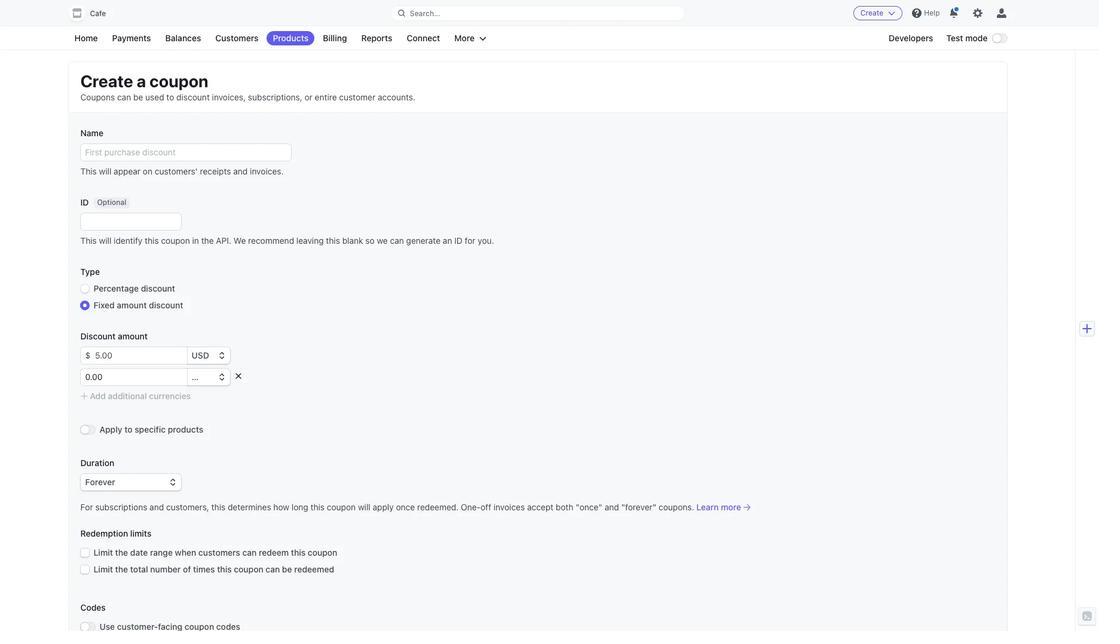 Task type: locate. For each thing, give the bounding box(es) containing it.
id
[[80, 197, 89, 207], [454, 236, 463, 246]]

0 vertical spatial this
[[80, 166, 97, 176]]

duration
[[80, 458, 114, 468]]

0 vertical spatial limit
[[94, 548, 113, 558]]

$
[[85, 350, 90, 360]]

receipts
[[200, 166, 231, 176]]

and right receipts
[[233, 166, 248, 176]]

more
[[721, 502, 741, 512]]

name
[[80, 128, 103, 138]]

generate
[[406, 236, 441, 246]]

0 horizontal spatial be
[[133, 92, 143, 102]]

products link
[[267, 31, 315, 45]]

so
[[365, 236, 375, 246]]

coupon up used
[[150, 71, 208, 91]]

times
[[193, 564, 215, 574]]

amount down fixed amount discount
[[118, 331, 148, 341]]

0.00 text field
[[90, 347, 187, 364], [80, 369, 187, 386]]

reports
[[361, 33, 392, 43]]

1 vertical spatial id
[[454, 236, 463, 246]]

can right coupons
[[117, 92, 131, 102]]

"once"
[[576, 502, 603, 512]]

1 vertical spatial this
[[80, 236, 97, 246]]

1 horizontal spatial to
[[166, 92, 174, 102]]

and
[[233, 166, 248, 176], [150, 502, 164, 512], [605, 502, 619, 512]]

amount down percentage discount
[[117, 300, 147, 310]]

this up redeemed
[[291, 548, 306, 558]]

limit the date range when customers can redeem this coupon
[[94, 548, 337, 558]]

will for identify
[[99, 236, 111, 246]]

1 vertical spatial amount
[[118, 331, 148, 341]]

discount down percentage discount
[[149, 300, 183, 310]]

accounts.
[[378, 92, 415, 102]]

create up coupons
[[80, 71, 133, 91]]

this will appear on customers' receipts and invoices.
[[80, 166, 284, 176]]

search…
[[410, 9, 440, 18]]

1 horizontal spatial id
[[454, 236, 463, 246]]

limit for limit the date range when customers can redeem this coupon
[[94, 548, 113, 558]]

Search… search field
[[391, 6, 685, 21]]

0 vertical spatial amount
[[117, 300, 147, 310]]

this down customers
[[217, 564, 232, 574]]

create
[[861, 8, 884, 17], [80, 71, 133, 91]]

Search… text field
[[391, 6, 685, 21]]

1 horizontal spatial create
[[861, 8, 884, 17]]

this for this will appear on customers' receipts and invoices.
[[80, 166, 97, 176]]

we
[[377, 236, 388, 246]]

can down redeem
[[266, 564, 280, 574]]

0 horizontal spatial create
[[80, 71, 133, 91]]

redeemed.
[[417, 502, 459, 512]]

cafe button
[[68, 5, 118, 22]]

this for this will identify this coupon in the api. we recommend leaving this blank so we can generate an id for you.
[[80, 236, 97, 246]]

0 horizontal spatial to
[[124, 424, 132, 435]]

this right customers,
[[211, 502, 225, 512]]

will left appear
[[99, 166, 111, 176]]

will left apply
[[358, 502, 370, 512]]

discount amount
[[80, 331, 148, 341]]

discount
[[176, 92, 210, 102], [141, 283, 175, 293], [149, 300, 183, 310]]

test
[[947, 33, 963, 43]]

will
[[99, 166, 111, 176], [99, 236, 111, 246], [358, 502, 370, 512]]

limit for limit the total number of times this coupon can be redeemed
[[94, 564, 113, 574]]

amount
[[117, 300, 147, 310], [118, 331, 148, 341]]

how
[[273, 502, 289, 512]]

will for appear
[[99, 166, 111, 176]]

coupons
[[80, 92, 115, 102]]

1 vertical spatial the
[[115, 548, 128, 558]]

1 vertical spatial will
[[99, 236, 111, 246]]

discount up fixed amount discount
[[141, 283, 175, 293]]

create up 'developers' link
[[861, 8, 884, 17]]

1 vertical spatial be
[[282, 564, 292, 574]]

apply
[[100, 424, 122, 435]]

coupon inside create a coupon coupons can be used to discount invoices, subscriptions, or entire customer accounts.
[[150, 71, 208, 91]]

and up the limits
[[150, 502, 164, 512]]

range
[[150, 548, 173, 558]]

the left date
[[115, 548, 128, 558]]

coupon
[[150, 71, 208, 91], [161, 236, 190, 246], [327, 502, 356, 512], [308, 548, 337, 558], [234, 564, 263, 574]]

…
[[192, 372, 199, 382]]

1 horizontal spatial be
[[282, 564, 292, 574]]

1 vertical spatial create
[[80, 71, 133, 91]]

create inside create a coupon coupons can be used to discount invoices, subscriptions, or entire customer accounts.
[[80, 71, 133, 91]]

will left identify
[[99, 236, 111, 246]]

to right used
[[166, 92, 174, 102]]

0 vertical spatial be
[[133, 92, 143, 102]]

learn
[[697, 502, 719, 512]]

id left optional
[[80, 197, 89, 207]]

1 this from the top
[[80, 166, 97, 176]]

limit
[[94, 548, 113, 558], [94, 564, 113, 574]]

of
[[183, 564, 191, 574]]

type
[[80, 267, 100, 277]]

the
[[201, 236, 214, 246], [115, 548, 128, 558], [115, 564, 128, 574]]

ID text field
[[80, 213, 181, 230]]

products
[[168, 424, 203, 435]]

2 limit from the top
[[94, 564, 113, 574]]

to right apply
[[124, 424, 132, 435]]

billing link
[[317, 31, 353, 45]]

create button
[[853, 6, 903, 20]]

the right in at the left top of the page
[[201, 236, 214, 246]]

when
[[175, 548, 196, 558]]

0 horizontal spatial and
[[150, 502, 164, 512]]

can inside create a coupon coupons can be used to discount invoices, subscriptions, or entire customer accounts.
[[117, 92, 131, 102]]

1 vertical spatial limit
[[94, 564, 113, 574]]

can right we
[[390, 236, 404, 246]]

can
[[117, 92, 131, 102], [390, 236, 404, 246], [242, 548, 257, 558], [266, 564, 280, 574]]

2 this from the top
[[80, 236, 97, 246]]

0 vertical spatial id
[[80, 197, 89, 207]]

0 vertical spatial create
[[861, 8, 884, 17]]

customers,
[[166, 502, 209, 512]]

create for create
[[861, 8, 884, 17]]

this will identify this coupon in the api. we recommend leaving this blank so we can generate an id for you.
[[80, 236, 494, 246]]

can left redeem
[[242, 548, 257, 558]]

learn more link
[[697, 502, 751, 513]]

0 vertical spatial to
[[166, 92, 174, 102]]

the left total
[[115, 564, 128, 574]]

0 vertical spatial discount
[[176, 92, 210, 102]]

create inside "button"
[[861, 8, 884, 17]]

home
[[74, 33, 98, 43]]

limit the total number of times this coupon can be redeemed
[[94, 564, 334, 574]]

subscriptions
[[95, 502, 147, 512]]

be down a
[[133, 92, 143, 102]]

number
[[150, 564, 181, 574]]

usd
[[192, 350, 209, 360]]

this down name
[[80, 166, 97, 176]]

we
[[234, 236, 246, 246]]

discount left invoices, at top
[[176, 92, 210, 102]]

2 vertical spatial the
[[115, 564, 128, 574]]

0 vertical spatial will
[[99, 166, 111, 176]]

coupon left in at the left top of the page
[[161, 236, 190, 246]]

0 vertical spatial 0.00 text field
[[90, 347, 187, 364]]

and right "once" at the bottom right of the page
[[605, 502, 619, 512]]

off
[[481, 502, 491, 512]]

be down redeem
[[282, 564, 292, 574]]

create a coupon coupons can be used to discount invoices, subscriptions, or entire customer accounts.
[[80, 71, 415, 102]]

once
[[396, 502, 415, 512]]

amount for discount
[[118, 331, 148, 341]]

this up type
[[80, 236, 97, 246]]

id right an
[[454, 236, 463, 246]]

discount inside create a coupon coupons can be used to discount invoices, subscriptions, or entire customer accounts.
[[176, 92, 210, 102]]

developers link
[[883, 31, 939, 45]]

this
[[80, 166, 97, 176], [80, 236, 97, 246]]

1 limit from the top
[[94, 548, 113, 558]]

2 horizontal spatial and
[[605, 502, 619, 512]]



Task type: vqa. For each thing, say whether or not it's contained in the screenshot.
One-
yes



Task type: describe. For each thing, give the bounding box(es) containing it.
billing
[[323, 33, 347, 43]]

coupons.
[[659, 502, 694, 512]]

on
[[143, 166, 152, 176]]

1 vertical spatial 0.00 text field
[[80, 369, 187, 386]]

coupon down redeem
[[234, 564, 263, 574]]

determines
[[228, 502, 271, 512]]

0 horizontal spatial id
[[80, 197, 89, 207]]

this right long at the left of the page
[[311, 502, 325, 512]]

in
[[192, 236, 199, 246]]

0 vertical spatial the
[[201, 236, 214, 246]]

balances
[[165, 33, 201, 43]]

one-
[[461, 502, 481, 512]]

specific
[[135, 424, 166, 435]]

a
[[137, 71, 146, 91]]

both
[[556, 502, 574, 512]]

coupon right long at the left of the page
[[327, 502, 356, 512]]

optional
[[97, 198, 126, 207]]

for
[[80, 502, 93, 512]]

test mode
[[947, 33, 988, 43]]

subscriptions,
[[248, 92, 302, 102]]

limits
[[130, 528, 151, 539]]

long
[[292, 502, 308, 512]]

fixed amount discount
[[94, 300, 183, 310]]

recommend
[[248, 236, 294, 246]]

connect
[[407, 33, 440, 43]]

invoices,
[[212, 92, 246, 102]]

more
[[455, 33, 475, 43]]

redeemed
[[294, 564, 334, 574]]

payments
[[112, 33, 151, 43]]

$ button
[[80, 347, 90, 364]]

the for range
[[115, 548, 128, 558]]

help button
[[908, 4, 945, 23]]

more button
[[449, 31, 493, 45]]

mode
[[965, 33, 988, 43]]

used
[[145, 92, 164, 102]]

customers
[[215, 33, 258, 43]]

codes
[[80, 603, 106, 613]]

Name text field
[[80, 144, 291, 161]]

apply
[[373, 502, 394, 512]]

1 horizontal spatial and
[[233, 166, 248, 176]]

1 vertical spatial discount
[[141, 283, 175, 293]]

apply to specific products
[[100, 424, 203, 435]]

developers
[[889, 33, 933, 43]]

date
[[130, 548, 148, 558]]

coupon up redeemed
[[308, 548, 337, 558]]

customers link
[[209, 31, 264, 45]]

customers'
[[155, 166, 198, 176]]

accept
[[527, 502, 554, 512]]

payments link
[[106, 31, 157, 45]]

redeem
[[259, 548, 289, 558]]

redemption
[[80, 528, 128, 539]]

appear
[[114, 166, 141, 176]]

"forever"
[[621, 502, 656, 512]]

entire
[[315, 92, 337, 102]]

you.
[[478, 236, 494, 246]]

… button
[[187, 369, 230, 386]]

home link
[[68, 31, 104, 45]]

fixed
[[94, 300, 115, 310]]

for
[[465, 236, 476, 246]]

percentage discount
[[94, 283, 175, 293]]

for subscriptions and customers, this determines how long this coupon will apply once redeemed. one-off invoices accept both "once" and "forever" coupons.
[[80, 502, 694, 512]]

2 vertical spatial discount
[[149, 300, 183, 310]]

an
[[443, 236, 452, 246]]

usd button
[[187, 347, 230, 364]]

api.
[[216, 236, 231, 246]]

be inside create a coupon coupons can be used to discount invoices, subscriptions, or entire customer accounts.
[[133, 92, 143, 102]]

customer
[[339, 92, 376, 102]]

leaving
[[296, 236, 324, 246]]

redemption limits
[[80, 528, 151, 539]]

this right identify
[[145, 236, 159, 246]]

blank
[[342, 236, 363, 246]]

total
[[130, 564, 148, 574]]

percentage
[[94, 283, 139, 293]]

2 vertical spatial will
[[358, 502, 370, 512]]

products
[[273, 33, 309, 43]]

create for create a coupon coupons can be used to discount invoices, subscriptions, or entire customer accounts.
[[80, 71, 133, 91]]

this left blank
[[326, 236, 340, 246]]

the for number
[[115, 564, 128, 574]]

learn more
[[697, 502, 741, 512]]

to inside create a coupon coupons can be used to discount invoices, subscriptions, or entire customer accounts.
[[166, 92, 174, 102]]

invoices
[[494, 502, 525, 512]]

amount for fixed
[[117, 300, 147, 310]]

identify
[[114, 236, 142, 246]]

customers
[[198, 548, 240, 558]]

invoices.
[[250, 166, 284, 176]]

connect link
[[401, 31, 446, 45]]

balances link
[[159, 31, 207, 45]]

1 vertical spatial to
[[124, 424, 132, 435]]

or
[[305, 92, 313, 102]]



